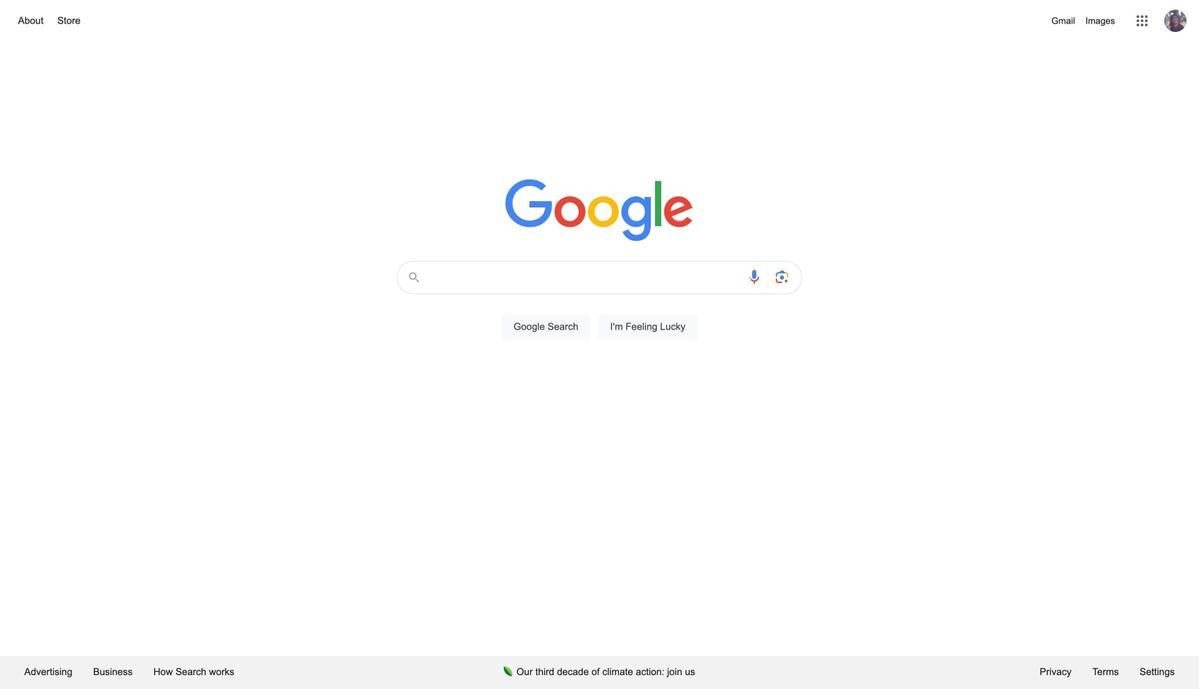 Task type: describe. For each thing, give the bounding box(es) containing it.
search by voice image
[[746, 269, 763, 285]]

google image
[[505, 179, 694, 243]]



Task type: vqa. For each thing, say whether or not it's contained in the screenshot.
Search by voice Icon
yes



Task type: locate. For each thing, give the bounding box(es) containing it.
None search field
[[14, 257, 1186, 355]]

search by image image
[[774, 269, 791, 285]]



